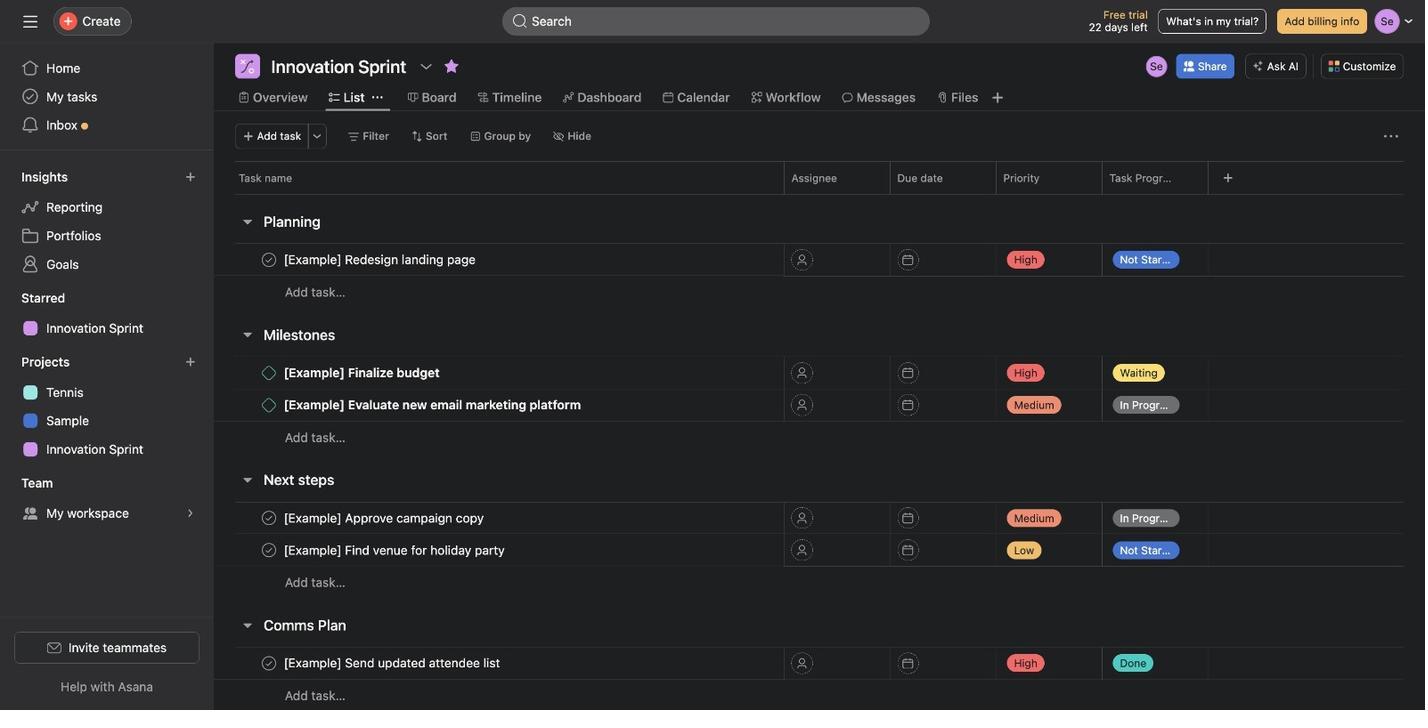 Task type: vqa. For each thing, say whether or not it's contained in the screenshot.
completed milestone 'Icon' inside [Example] Evaluate New Email Marketing Platform "cell"
yes



Task type: describe. For each thing, give the bounding box(es) containing it.
tab actions image
[[372, 92, 383, 103]]

mark complete checkbox for header next steps tree grid
[[258, 508, 280, 529]]

see details, my workspace image
[[185, 509, 196, 519]]

collapse task list for this group image
[[241, 473, 255, 487]]

[example] evaluate new email marketing platform cell
[[214, 389, 784, 422]]

collapse task list for this group image for mark complete checkbox within the [example] redesign landing page cell
[[241, 214, 255, 229]]

mark complete image for mark complete checkbox within the [example] redesign landing page cell
[[258, 249, 280, 271]]

collapse section image
[[2, 291, 16, 306]]

completed milestone checkbox for [example] evaluate new email marketing platform 'cell'
[[262, 398, 276, 412]]

hide sidebar image
[[23, 14, 37, 28]]

insights element
[[0, 161, 214, 282]]

se image
[[1150, 56, 1163, 77]]

add field image
[[1223, 173, 1233, 183]]

header next steps tree grid
[[214, 502, 1425, 599]]

collapse task list for this group image for mark complete option
[[241, 618, 255, 632]]

header milestones tree grid
[[214, 357, 1425, 454]]

more actions image
[[312, 131, 323, 142]]

header comms plan tree grid
[[214, 647, 1425, 711]]

more actions image
[[1384, 129, 1399, 144]]

isinverse image
[[513, 14, 527, 29]]

collapse task list for this group image for 'completed milestone' option in the [example] finalize budget cell
[[241, 328, 255, 342]]

mark complete image
[[258, 653, 280, 674]]

show options image
[[419, 59, 434, 74]]

teams element
[[0, 468, 214, 532]]

completed milestone image for [example] finalize budget cell
[[262, 366, 276, 380]]

mark complete image for mark complete checkbox in [example] find venue for holiday party cell
[[258, 540, 280, 561]]

[example] send updated attendee list cell
[[214, 647, 784, 680]]



Task type: locate. For each thing, give the bounding box(es) containing it.
3 task name text field from the top
[[280, 655, 506, 673]]

task name text field for mark complete checkbox within the [example] redesign landing page cell
[[280, 251, 481, 269]]

0 vertical spatial collapse task list for this group image
[[241, 214, 255, 229]]

mark complete image inside [example] find venue for holiday party cell
[[258, 540, 280, 561]]

1 mark complete checkbox from the top
[[258, 249, 280, 271]]

task name text field inside [example] approve campaign copy cell
[[280, 509, 489, 527]]

3 mark complete image from the top
[[258, 540, 280, 561]]

Task name text field
[[280, 364, 445, 382], [280, 396, 586, 414], [280, 655, 506, 673]]

0 vertical spatial collapse section image
[[2, 170, 16, 184]]

task name text field inside [example] redesign landing page cell
[[280, 251, 481, 269]]

task name text field inside [example] evaluate new email marketing platform 'cell'
[[280, 396, 586, 414]]

row
[[214, 161, 1425, 194], [235, 193, 1404, 195], [214, 243, 1425, 276], [214, 275, 1425, 308], [214, 357, 1425, 390], [214, 389, 1425, 422], [214, 420, 1425, 454], [214, 502, 1425, 535], [214, 534, 1425, 567], [214, 566, 1425, 599], [214, 647, 1425, 680], [214, 679, 1425, 711]]

0 vertical spatial completed milestone checkbox
[[262, 366, 276, 380]]

completed milestone image
[[262, 366, 276, 380], [262, 398, 276, 412]]

header planning tree grid
[[214, 243, 1425, 308]]

[example] redesign landing page cell
[[214, 243, 784, 276]]

mark complete image inside [example] approve campaign copy cell
[[258, 508, 280, 529]]

starred element
[[0, 282, 214, 347]]

2 mark complete image from the top
[[258, 508, 280, 529]]

1 vertical spatial collapse section image
[[2, 355, 16, 370]]

1 completed milestone image from the top
[[262, 366, 276, 380]]

collapse task list for this group image
[[241, 214, 255, 229], [241, 328, 255, 342], [241, 618, 255, 632]]

2 vertical spatial task name text field
[[280, 655, 506, 673]]

[example] find venue for holiday party cell
[[214, 534, 784, 567]]

task name text field inside [example] finalize budget cell
[[280, 364, 445, 382]]

completed milestone image for [example] evaluate new email marketing platform 'cell'
[[262, 398, 276, 412]]

2 collapse section image from the top
[[2, 355, 16, 370]]

3 collapse task list for this group image from the top
[[241, 618, 255, 632]]

1 mark complete image from the top
[[258, 249, 280, 271]]

None text field
[[267, 54, 410, 79]]

task name text field inside [example] find venue for holiday party cell
[[280, 542, 510, 559]]

0 vertical spatial mark complete image
[[258, 249, 280, 271]]

1 vertical spatial task name text field
[[280, 396, 586, 414]]

2 vertical spatial mark complete image
[[258, 540, 280, 561]]

new insights image
[[185, 172, 196, 183]]

1 vertical spatial mark complete image
[[258, 508, 280, 529]]

task name text field for 'completed milestone' option in the [example] finalize budget cell
[[280, 364, 445, 382]]

[example] finalize budget cell
[[214, 357, 784, 390]]

1 vertical spatial completed milestone checkbox
[[262, 398, 276, 412]]

0 vertical spatial task name text field
[[280, 364, 445, 382]]

line_and_symbols image
[[241, 59, 255, 74]]

mark complete image
[[258, 249, 280, 271], [258, 508, 280, 529], [258, 540, 280, 561]]

2 task name text field from the top
[[280, 396, 586, 414]]

task name text field for mark complete checkbox inside [example] approve campaign copy cell
[[280, 509, 489, 527]]

Completed milestone checkbox
[[262, 366, 276, 380], [262, 398, 276, 412]]

2 completed milestone image from the top
[[262, 398, 276, 412]]

1 vertical spatial task name text field
[[280, 509, 489, 527]]

Mark complete checkbox
[[258, 249, 280, 271], [258, 508, 280, 529], [258, 540, 280, 561]]

2 vertical spatial task name text field
[[280, 542, 510, 559]]

projects element
[[0, 347, 214, 468]]

completed milestone checkbox for [example] finalize budget cell
[[262, 366, 276, 380]]

0 vertical spatial task name text field
[[280, 251, 481, 269]]

add tab image
[[991, 90, 1005, 105]]

2 vertical spatial collapse task list for this group image
[[241, 618, 255, 632]]

mark complete checkbox inside [example] approve campaign copy cell
[[258, 508, 280, 529]]

remove from starred image
[[444, 59, 459, 74]]

task name text field for mark complete option
[[280, 655, 506, 673]]

mark complete checkbox inside [example] find venue for holiday party cell
[[258, 540, 280, 561]]

collapse section image for projects element
[[2, 355, 16, 370]]

mark complete checkbox for the 'header planning' "tree grid"
[[258, 249, 280, 271]]

1 completed milestone checkbox from the top
[[262, 366, 276, 380]]

1 collapse task list for this group image from the top
[[241, 214, 255, 229]]

1 vertical spatial completed milestone image
[[262, 398, 276, 412]]

completed milestone image inside [example] finalize budget cell
[[262, 366, 276, 380]]

Mark complete checkbox
[[258, 653, 280, 674]]

1 vertical spatial collapse task list for this group image
[[241, 328, 255, 342]]

completed milestone checkbox inside [example] evaluate new email marketing platform 'cell'
[[262, 398, 276, 412]]

2 mark complete checkbox from the top
[[258, 508, 280, 529]]

completed milestone checkbox inside [example] finalize budget cell
[[262, 366, 276, 380]]

task name text field inside "[example] send updated attendee list" 'cell'
[[280, 655, 506, 673]]

2 completed milestone checkbox from the top
[[262, 398, 276, 412]]

new project or portfolio image
[[185, 357, 196, 368]]

1 task name text field from the top
[[280, 251, 481, 269]]

collapse section image for insights element
[[2, 170, 16, 184]]

2 task name text field from the top
[[280, 509, 489, 527]]

0 vertical spatial completed milestone image
[[262, 366, 276, 380]]

1 vertical spatial mark complete checkbox
[[258, 508, 280, 529]]

2 collapse task list for this group image from the top
[[241, 328, 255, 342]]

task name text field for mark complete checkbox in [example] find venue for holiday party cell
[[280, 542, 510, 559]]

[example] approve campaign copy cell
[[214, 502, 784, 535]]

completed milestone image inside [example] evaluate new email marketing platform 'cell'
[[262, 398, 276, 412]]

3 task name text field from the top
[[280, 542, 510, 559]]

1 collapse section image from the top
[[2, 170, 16, 184]]

Task name text field
[[280, 251, 481, 269], [280, 509, 489, 527], [280, 542, 510, 559]]

2 vertical spatial mark complete checkbox
[[258, 540, 280, 561]]

task name text field for 'completed milestone' option within [example] evaluate new email marketing platform 'cell'
[[280, 396, 586, 414]]

3 mark complete checkbox from the top
[[258, 540, 280, 561]]

0 vertical spatial mark complete checkbox
[[258, 249, 280, 271]]

global element
[[0, 43, 214, 150]]

list box
[[502, 7, 930, 36]]

collapse section image
[[2, 170, 16, 184], [2, 355, 16, 370]]

collapse section image inside projects element
[[2, 355, 16, 370]]

1 task name text field from the top
[[280, 364, 445, 382]]

mark complete checkbox inside [example] redesign landing page cell
[[258, 249, 280, 271]]

mark complete image inside [example] redesign landing page cell
[[258, 249, 280, 271]]

mark complete image for mark complete checkbox inside [example] approve campaign copy cell
[[258, 508, 280, 529]]



